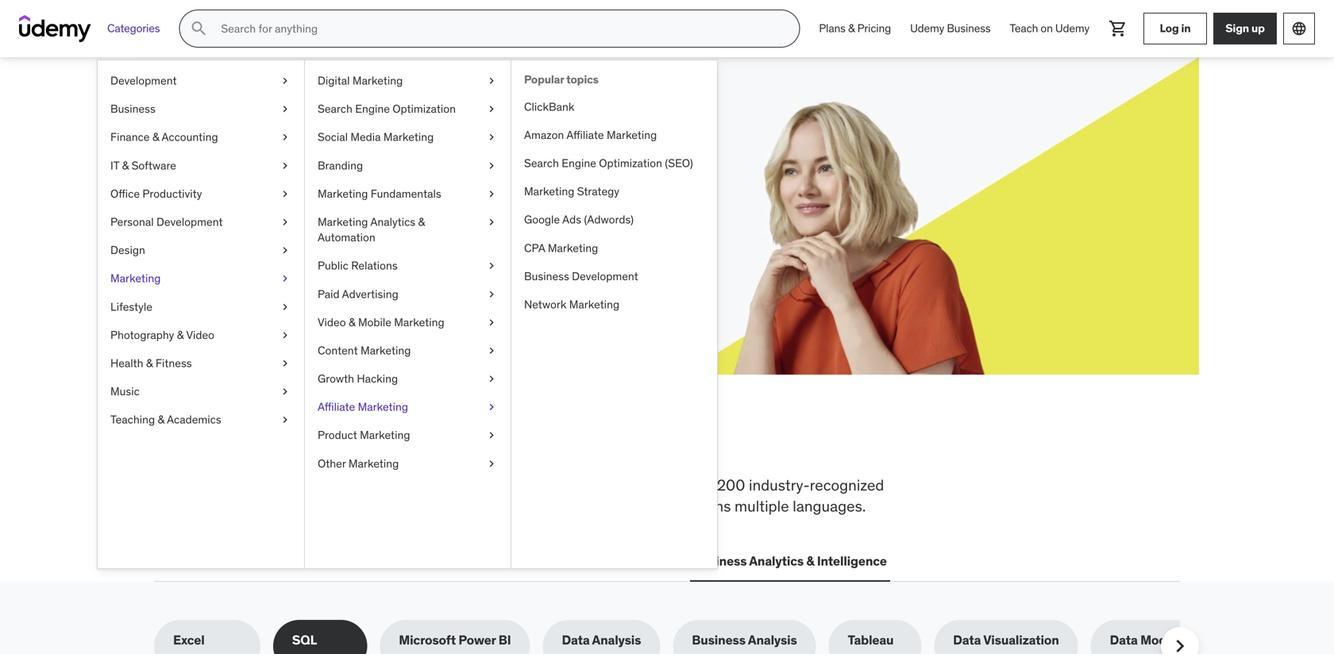 Task type: locate. For each thing, give the bounding box(es) containing it.
xsmall image for personal development
[[279, 214, 292, 230]]

for up and
[[663, 476, 681, 495]]

& up office
[[122, 158, 129, 173]]

search engine optimization (seo) link
[[512, 149, 717, 178]]

1 horizontal spatial engine
[[562, 156, 596, 170]]

business for business analysis
[[692, 632, 746, 649]]

teach
[[1010, 21, 1038, 36]]

media
[[351, 130, 381, 144]]

in right log
[[1182, 21, 1191, 35]]

xsmall image inside the social media marketing link
[[485, 130, 498, 145]]

& down marketing fundamentals link
[[418, 215, 425, 229]]

analytics for business
[[749, 553, 804, 570]]

business for business development
[[524, 269, 569, 283]]

affiliate marketing link
[[305, 393, 511, 422]]

marketing link
[[98, 265, 304, 293]]

1 vertical spatial skills
[[340, 476, 374, 495]]

1 vertical spatial search
[[524, 156, 559, 170]]

engine
[[355, 102, 390, 116], [562, 156, 596, 170]]

marketing down 'clickbank' link
[[607, 128, 657, 142]]

0 horizontal spatial it
[[110, 158, 119, 173]]

content marketing
[[318, 343, 411, 358]]

teaching
[[110, 413, 155, 427]]

web
[[157, 553, 184, 570]]

it inside "button"
[[285, 553, 296, 570]]

to
[[377, 476, 391, 495]]

video down paid
[[318, 315, 346, 330]]

xsmall image
[[485, 101, 498, 117], [485, 158, 498, 173], [279, 243, 292, 258], [485, 315, 498, 330], [279, 384, 292, 400], [485, 400, 498, 415], [485, 456, 498, 472]]

for up potential
[[287, 126, 324, 159]]

xsmall image for office productivity
[[279, 186, 292, 202]]

search down amazon at the left top of page
[[524, 156, 559, 170]]

1 horizontal spatial analytics
[[749, 553, 804, 570]]

communication button
[[577, 543, 677, 581]]

xsmall image for design
[[279, 243, 292, 258]]

all
[[154, 423, 201, 465]]

social media marketing
[[318, 130, 434, 144]]

xsmall image inside the video & mobile marketing link
[[485, 315, 498, 330]]

xsmall image inside affiliate marketing link
[[485, 400, 498, 415]]

2 udemy from the left
[[1056, 21, 1090, 36]]

it up office
[[110, 158, 119, 173]]

0 vertical spatial it
[[110, 158, 119, 173]]

xsmall image for marketing
[[279, 271, 292, 287]]

data visualization
[[953, 632, 1059, 649]]

public relations
[[318, 259, 398, 273]]

data left modeling
[[1110, 632, 1138, 649]]

xsmall image inside lifestyle 'link'
[[279, 299, 292, 315]]

automation
[[318, 230, 375, 245]]

health & fitness link
[[98, 349, 304, 378]]

xsmall image inside marketing link
[[279, 271, 292, 287]]

it certifications button
[[282, 543, 382, 581]]

search down digital
[[318, 102, 353, 116]]

supports
[[328, 497, 388, 516]]

video
[[318, 315, 346, 330], [186, 328, 214, 342]]

need
[[418, 423, 494, 465]]

xsmall image inside paid advertising link
[[485, 287, 498, 302]]

development down categories 'dropdown button'
[[110, 73, 177, 88]]

xsmall image for finance & accounting
[[279, 130, 292, 145]]

photography
[[110, 328, 174, 342]]

xsmall image for content marketing
[[485, 343, 498, 359]]

analysis for data analysis
[[592, 632, 641, 649]]

xsmall image inside music 'link'
[[279, 384, 292, 400]]

2 analysis from the left
[[748, 632, 797, 649]]

xsmall image for lifestyle
[[279, 299, 292, 315]]

xsmall image inside development link
[[279, 73, 292, 89]]

marketing up lifestyle
[[110, 271, 161, 286]]

affiliate up search engine optimization (seo)
[[567, 128, 604, 142]]

0 horizontal spatial search
[[318, 102, 353, 116]]

xsmall image inside growth hacking link
[[485, 371, 498, 387]]

xsmall image inside other marketing "link"
[[485, 456, 498, 472]]

cpa
[[524, 241, 545, 255]]

& for fitness
[[146, 356, 153, 371]]

recognized
[[810, 476, 884, 495]]

business development link
[[512, 262, 717, 291]]

xsmall image for digital marketing
[[485, 73, 498, 89]]

in up including
[[500, 423, 531, 465]]

development down "cpa marketing" 'link'
[[572, 269, 638, 283]]

teaching & academics
[[110, 413, 221, 427]]

it left certifications
[[285, 553, 296, 570]]

xsmall image inside 'teaching & academics' link
[[279, 412, 292, 428]]

skills up supports at the left bottom
[[340, 476, 374, 495]]

analytics down multiple
[[749, 553, 804, 570]]

it certifications
[[285, 553, 379, 570]]

music
[[110, 384, 140, 399]]

network marketing link
[[512, 291, 717, 319]]

0 horizontal spatial video
[[186, 328, 214, 342]]

1 vertical spatial in
[[500, 423, 531, 465]]

marketing
[[353, 73, 403, 88], [607, 128, 657, 142], [384, 130, 434, 144], [524, 184, 575, 199], [318, 187, 368, 201], [318, 215, 368, 229], [548, 241, 598, 255], [110, 271, 161, 286], [569, 297, 620, 312], [394, 315, 445, 330], [361, 343, 411, 358], [358, 400, 408, 414], [360, 428, 410, 443], [349, 457, 399, 471]]

business inside the affiliate marketing element
[[524, 269, 569, 283]]

google ads (adwords) link
[[512, 206, 717, 234]]

1 horizontal spatial affiliate
[[567, 128, 604, 142]]

xsmall image inside it & software link
[[279, 158, 292, 173]]

it & software
[[110, 158, 176, 173]]

1 vertical spatial affiliate
[[318, 400, 355, 414]]

business inside topic filters element
[[692, 632, 746, 649]]

search for search engine optimization
[[318, 102, 353, 116]]

search engine optimization (seo)
[[524, 156, 693, 170]]

& for software
[[122, 158, 129, 173]]

1 vertical spatial your
[[257, 166, 281, 182]]

branding link
[[305, 152, 511, 180]]

xsmall image for business
[[279, 101, 292, 117]]

& right "finance"
[[152, 130, 159, 144]]

product
[[318, 428, 357, 443]]

business for business analytics & intelligence
[[693, 553, 747, 570]]

rounded
[[425, 497, 481, 516]]

choose a language image
[[1292, 21, 1307, 37]]

xsmall image inside the photography & video link
[[279, 328, 292, 343]]

tableau
[[848, 632, 894, 649]]

xsmall image
[[279, 73, 292, 89], [485, 73, 498, 89], [279, 101, 292, 117], [279, 130, 292, 145], [485, 130, 498, 145], [279, 158, 292, 173], [279, 186, 292, 202], [485, 186, 498, 202], [279, 214, 292, 230], [485, 214, 498, 230], [485, 258, 498, 274], [279, 271, 292, 287], [485, 287, 498, 302], [279, 299, 292, 315], [279, 328, 292, 343], [485, 343, 498, 359], [279, 356, 292, 371], [485, 371, 498, 387], [279, 412, 292, 428], [485, 428, 498, 443]]

all the skills you need in one place
[[154, 423, 683, 465]]

marketing down hacking
[[358, 400, 408, 414]]

it
[[110, 158, 119, 173], [285, 553, 296, 570]]

0 horizontal spatial udemy
[[910, 21, 945, 36]]

0 vertical spatial for
[[287, 126, 324, 159]]

marketing down search engine optimization link on the top left of the page
[[384, 130, 434, 144]]

sql
[[292, 632, 317, 649]]

& up fitness
[[177, 328, 184, 342]]

office productivity
[[110, 187, 202, 201]]

& for video
[[177, 328, 184, 342]]

0 horizontal spatial in
[[500, 423, 531, 465]]

hacking
[[357, 372, 398, 386]]

professional
[[485, 497, 567, 516]]

analytics inside marketing analytics & automation
[[370, 215, 416, 229]]

marketing up google
[[524, 184, 575, 199]]

xsmall image for growth hacking
[[485, 371, 498, 387]]

xsmall image for photography & video
[[279, 328, 292, 343]]

plans
[[819, 21, 846, 36]]

affiliate inside amazon affiliate marketing link
[[567, 128, 604, 142]]

analysis
[[592, 632, 641, 649], [748, 632, 797, 649]]

0 horizontal spatial analysis
[[592, 632, 641, 649]]

& right teaching
[[158, 413, 165, 427]]

search inside search engine optimization (seo) 'link'
[[524, 156, 559, 170]]

marketing strategy link
[[512, 178, 717, 206]]

xsmall image for music
[[279, 384, 292, 400]]

video down lifestyle 'link'
[[186, 328, 214, 342]]

business inside button
[[693, 553, 747, 570]]

catalog
[[275, 497, 325, 516]]

personal
[[110, 215, 154, 229]]

up
[[1252, 21, 1265, 35]]

optimization down digital marketing link
[[393, 102, 456, 116]]

business analytics & intelligence
[[693, 553, 887, 570]]

just
[[482, 166, 503, 182]]

affiliate marketing
[[318, 400, 408, 414]]

sign up link
[[1214, 13, 1277, 44]]

& for pricing
[[848, 21, 855, 36]]

marketing up automation
[[318, 215, 368, 229]]

paid advertising
[[318, 287, 399, 301]]

affiliate down growth
[[318, 400, 355, 414]]

xsmall image for marketing fundamentals
[[485, 186, 498, 202]]

with
[[338, 166, 362, 182]]

engine up marketing strategy
[[562, 156, 596, 170]]

& right health at the left bottom of the page
[[146, 356, 153, 371]]

prep
[[572, 476, 603, 495]]

social
[[318, 130, 348, 144]]

& inside marketing analytics & automation
[[418, 215, 425, 229]]

marketing strategy
[[524, 184, 620, 199]]

0 vertical spatial affiliate
[[567, 128, 604, 142]]

development inside the affiliate marketing element
[[572, 269, 638, 283]]

teach on udemy
[[1010, 21, 1090, 36]]

for inside covering critical workplace skills to technical topics, including prep content for over 200 industry-recognized certifications, our catalog supports well-rounded professional development and spans multiple languages.
[[663, 476, 681, 495]]

development inside button
[[187, 553, 266, 570]]

data
[[483, 553, 511, 570], [562, 632, 590, 649], [953, 632, 981, 649], [1110, 632, 1138, 649]]

xsmall image inside the office productivity link
[[279, 186, 292, 202]]

1 vertical spatial optimization
[[599, 156, 662, 170]]

marketing up search engine optimization
[[353, 73, 403, 88]]

1 vertical spatial engine
[[562, 156, 596, 170]]

data for data science
[[483, 553, 511, 570]]

xsmall image for marketing analytics & automation
[[485, 214, 498, 230]]

future
[[391, 126, 469, 159]]

xsmall image inside marketing fundamentals link
[[485, 186, 498, 202]]

xsmall image for it & software
[[279, 158, 292, 173]]

xsmall image inside 'finance & accounting' link
[[279, 130, 292, 145]]

optimization down amazon affiliate marketing link
[[599, 156, 662, 170]]

log in link
[[1144, 13, 1207, 44]]

academics
[[167, 413, 221, 427]]

development right 'web'
[[187, 553, 266, 570]]

1 vertical spatial it
[[285, 553, 296, 570]]

1 horizontal spatial optimization
[[599, 156, 662, 170]]

xsmall image for branding
[[485, 158, 498, 173]]

0 vertical spatial search
[[318, 102, 353, 116]]

search
[[318, 102, 353, 116], [524, 156, 559, 170]]

xsmall image inside the branding link
[[485, 158, 498, 173]]

industry-
[[749, 476, 810, 495]]

1 horizontal spatial your
[[329, 126, 387, 159]]

1 horizontal spatial search
[[524, 156, 559, 170]]

& left intelligence
[[807, 553, 815, 570]]

ads
[[562, 213, 581, 227]]

engine up social media marketing
[[355, 102, 390, 116]]

udemy right "on"
[[1056, 21, 1090, 36]]

over
[[685, 476, 714, 495]]

0 horizontal spatial affiliate
[[318, 400, 355, 414]]

engine inside 'link'
[[562, 156, 596, 170]]

xsmall image inside product marketing "link"
[[485, 428, 498, 443]]

development for web development
[[187, 553, 266, 570]]

0 vertical spatial skills
[[263, 423, 349, 465]]

xsmall image for health & fitness
[[279, 356, 292, 371]]

1 horizontal spatial for
[[663, 476, 681, 495]]

spans
[[691, 497, 731, 516]]

analysis for business analysis
[[748, 632, 797, 649]]

video & mobile marketing
[[318, 315, 445, 330]]

0 horizontal spatial analytics
[[370, 215, 416, 229]]

marketing up to
[[349, 457, 399, 471]]

& left mobile
[[349, 315, 356, 330]]

xsmall image inside search engine optimization link
[[485, 101, 498, 117]]

xsmall image inside marketing analytics & automation link
[[485, 214, 498, 230]]

xsmall image inside health & fitness link
[[279, 356, 292, 371]]

1 horizontal spatial analysis
[[748, 632, 797, 649]]

office
[[110, 187, 140, 201]]

xsmall image inside public relations link
[[485, 258, 498, 274]]

xsmall image inside business link
[[279, 101, 292, 117]]

data left visualization
[[953, 632, 981, 649]]

& inside button
[[807, 553, 815, 570]]

udemy right pricing
[[910, 21, 945, 36]]

0 horizontal spatial engine
[[355, 102, 390, 116]]

1 horizontal spatial udemy
[[1056, 21, 1090, 36]]

0 vertical spatial optimization
[[393, 102, 456, 116]]

in inside "link"
[[1182, 21, 1191, 35]]

plans & pricing
[[819, 21, 891, 36]]

xsmall image for paid advertising
[[485, 287, 498, 302]]

cpa marketing
[[524, 241, 598, 255]]

xsmall image inside content marketing link
[[485, 343, 498, 359]]

0 vertical spatial in
[[1182, 21, 1191, 35]]

1 horizontal spatial in
[[1182, 21, 1191, 35]]

software
[[132, 158, 176, 173]]

popular topics
[[524, 72, 599, 87]]

xsmall image inside personal development link
[[279, 214, 292, 230]]

submit search image
[[189, 19, 208, 38]]

finance & accounting
[[110, 130, 218, 144]]

xsmall image inside digital marketing link
[[485, 73, 498, 89]]

engine for search engine optimization
[[355, 102, 390, 116]]

1 horizontal spatial it
[[285, 553, 296, 570]]

on
[[1041, 21, 1053, 36]]

teach on udemy link
[[1000, 10, 1099, 48]]

mobile
[[358, 315, 392, 330]]

marketing down business development
[[569, 297, 620, 312]]

skills up workplace
[[263, 423, 349, 465]]

data right bi
[[562, 632, 590, 649]]

data left science
[[483, 553, 511, 570]]

web development
[[157, 553, 266, 570]]

personal development link
[[98, 208, 304, 236]]

music link
[[98, 378, 304, 406]]

200
[[717, 476, 745, 495]]

next image
[[1168, 634, 1193, 655]]

data inside "button"
[[483, 553, 511, 570]]

growth
[[318, 372, 354, 386]]

& right plans
[[848, 21, 855, 36]]

analytics down fundamentals
[[370, 215, 416, 229]]

1 vertical spatial analytics
[[749, 553, 804, 570]]

xsmall image inside design link
[[279, 243, 292, 258]]

analytics inside button
[[749, 553, 804, 570]]

0 vertical spatial engine
[[355, 102, 390, 116]]

0 vertical spatial analytics
[[370, 215, 416, 229]]

development down the office productivity link
[[156, 215, 223, 229]]

0 horizontal spatial optimization
[[393, 102, 456, 116]]

1 vertical spatial for
[[663, 476, 681, 495]]

0 horizontal spatial for
[[287, 126, 324, 159]]

optimization inside 'link'
[[599, 156, 662, 170]]

1 analysis from the left
[[592, 632, 641, 649]]

search inside search engine optimization link
[[318, 102, 353, 116]]



Task type: describe. For each thing, give the bounding box(es) containing it.
topic filters element
[[154, 621, 1215, 655]]

development for business development
[[572, 269, 638, 283]]

google
[[524, 213, 560, 227]]

skills
[[211, 126, 283, 159]]

engine for search engine optimization (seo)
[[562, 156, 596, 170]]

shopping cart with 0 items image
[[1109, 19, 1128, 38]]

business analytics & intelligence button
[[690, 543, 890, 581]]

categories button
[[98, 10, 169, 48]]

it for it certifications
[[285, 553, 296, 570]]

marketing down with
[[318, 187, 368, 201]]

potential
[[285, 166, 335, 182]]

development link
[[98, 67, 304, 95]]

affiliate inside affiliate marketing link
[[318, 400, 355, 414]]

marketing analytics & automation
[[318, 215, 425, 245]]

leadership
[[398, 553, 464, 570]]

branding
[[318, 158, 363, 173]]

marketing down video & mobile marketing
[[361, 343, 411, 358]]

other marketing link
[[305, 450, 511, 478]]

data modeling
[[1110, 632, 1196, 649]]

0 vertical spatial your
[[329, 126, 387, 159]]

advertising
[[342, 287, 399, 301]]

(adwords)
[[584, 213, 634, 227]]

network marketing
[[524, 297, 620, 312]]

skills for your future expand your potential with a course. starting at just $12.99 through dec 15.
[[211, 126, 503, 200]]

dec
[[301, 183, 323, 200]]

content marketing link
[[305, 337, 511, 365]]

1 udemy from the left
[[910, 21, 945, 36]]

data for data modeling
[[1110, 632, 1138, 649]]

& for academics
[[158, 413, 165, 427]]

marketing down affiliate marketing
[[360, 428, 410, 443]]

technical
[[394, 476, 455, 495]]

marketing down ads on the left of page
[[548, 241, 598, 255]]

science
[[514, 553, 561, 570]]

digital
[[318, 73, 350, 88]]

amazon affiliate marketing
[[524, 128, 657, 142]]

business analysis
[[692, 632, 797, 649]]

course.
[[375, 166, 416, 182]]

languages.
[[793, 497, 866, 516]]

fundamentals
[[371, 187, 441, 201]]

xsmall image for development
[[279, 73, 292, 89]]

for inside skills for your future expand your potential with a course. starting at just $12.99 through dec 15.
[[287, 126, 324, 159]]

bi
[[499, 632, 511, 649]]

(seo)
[[665, 156, 693, 170]]

1 horizontal spatial video
[[318, 315, 346, 330]]

you
[[355, 423, 412, 465]]

growth hacking link
[[305, 365, 511, 393]]

xsmall image for teaching & academics
[[279, 412, 292, 428]]

marketing fundamentals link
[[305, 180, 511, 208]]

& for accounting
[[152, 130, 159, 144]]

design
[[110, 243, 145, 257]]

sign up
[[1226, 21, 1265, 35]]

photography & video link
[[98, 321, 304, 349]]

clickbank link
[[512, 93, 717, 121]]

health & fitness
[[110, 356, 192, 371]]

search engine optimization link
[[305, 95, 511, 123]]

affiliate marketing element
[[511, 60, 717, 569]]

xsmall image for public relations
[[485, 258, 498, 274]]

categories
[[107, 21, 160, 36]]

& for mobile
[[349, 315, 356, 330]]

xsmall image for video & mobile marketing
[[485, 315, 498, 330]]

workplace
[[267, 476, 336, 495]]

plans & pricing link
[[810, 10, 901, 48]]

xsmall image for affiliate marketing
[[485, 400, 498, 415]]

udemy business
[[910, 21, 991, 36]]

content
[[318, 343, 358, 358]]

analytics for marketing
[[370, 215, 416, 229]]

marketing down paid advertising link
[[394, 315, 445, 330]]

business development
[[524, 269, 638, 283]]

expand
[[211, 166, 254, 182]]

data for data analysis
[[562, 632, 590, 649]]

log in
[[1160, 21, 1191, 35]]

certifications
[[299, 553, 379, 570]]

including
[[507, 476, 569, 495]]

finance & accounting link
[[98, 123, 304, 152]]

xsmall image for other marketing
[[485, 456, 498, 472]]

through
[[253, 183, 297, 200]]

search engine optimization
[[318, 102, 456, 116]]

optimization for search engine optimization (seo)
[[599, 156, 662, 170]]

data analysis
[[562, 632, 641, 649]]

development
[[571, 497, 659, 516]]

xsmall image for social media marketing
[[485, 130, 498, 145]]

xsmall image for search engine optimization
[[485, 101, 498, 117]]

leadership button
[[395, 543, 467, 581]]

paid
[[318, 287, 340, 301]]

it for it & software
[[110, 158, 119, 173]]

a
[[365, 166, 372, 182]]

amazon
[[524, 128, 564, 142]]

video & mobile marketing link
[[305, 308, 511, 337]]

digital marketing
[[318, 73, 403, 88]]

public
[[318, 259, 349, 273]]

optimization for search engine optimization
[[393, 102, 456, 116]]

certifications,
[[154, 497, 246, 516]]

personal development
[[110, 215, 223, 229]]

other marketing
[[318, 457, 399, 471]]

skills inside covering critical workplace skills to technical topics, including prep content for over 200 industry-recognized certifications, our catalog supports well-rounded professional development and spans multiple languages.
[[340, 476, 374, 495]]

Search for anything text field
[[218, 15, 780, 42]]

marketing analytics & automation link
[[305, 208, 511, 252]]

paid advertising link
[[305, 280, 511, 308]]

place
[[600, 423, 683, 465]]

at
[[468, 166, 479, 182]]

xsmall image for product marketing
[[485, 428, 498, 443]]

development for personal development
[[156, 215, 223, 229]]

design link
[[98, 236, 304, 265]]

udemy image
[[19, 15, 91, 42]]

0 horizontal spatial your
[[257, 166, 281, 182]]

microsoft power bi
[[399, 632, 511, 649]]

covering critical workplace skills to technical topics, including prep content for over 200 industry-recognized certifications, our catalog supports well-rounded professional development and spans multiple languages.
[[154, 476, 884, 516]]

marketing inside marketing analytics & automation
[[318, 215, 368, 229]]

one
[[537, 423, 594, 465]]

search for search engine optimization (seo)
[[524, 156, 559, 170]]

finance
[[110, 130, 150, 144]]

data for data visualization
[[953, 632, 981, 649]]

fitness
[[156, 356, 192, 371]]

pricing
[[858, 21, 891, 36]]

cpa marketing link
[[512, 234, 717, 262]]



Task type: vqa. For each thing, say whether or not it's contained in the screenshot.
Influence
no



